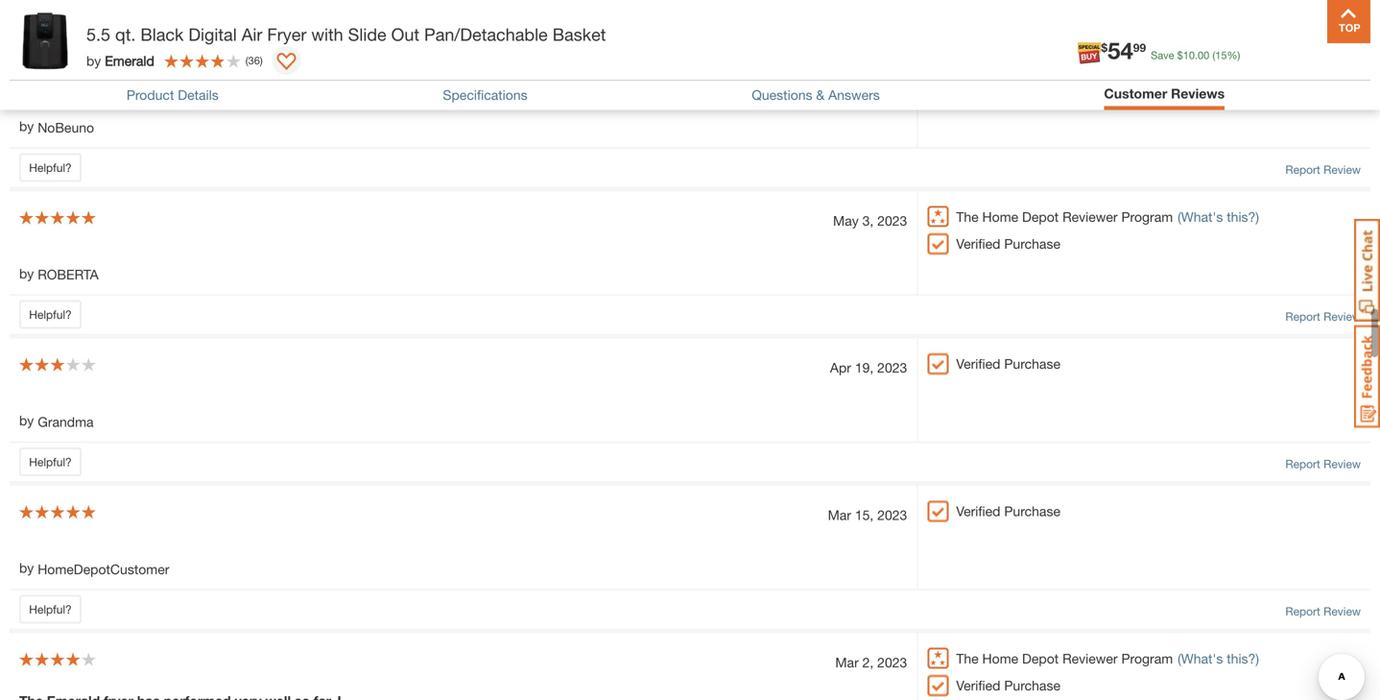 Task type: locate. For each thing, give the bounding box(es) containing it.
1 horizontal spatial have
[[269, 68, 297, 84]]

review for may 3, 2023
[[1324, 310, 1362, 323]]

helpful? down by roberta
[[29, 308, 72, 321]]

0 vertical spatial airfryer
[[160, 23, 206, 39]]

helpful? button down by nobeuno
[[19, 153, 82, 182]]

1 vertical spatial after
[[260, 48, 287, 64]]

helpful? button for roberta
[[19, 300, 82, 329]]

depot for second the (what's this?) link
[[1023, 651, 1059, 666]]

report for mar 15, 2023
[[1286, 604, 1321, 618]]

4 report review from the top
[[1286, 604, 1362, 618]]

$ 54 99
[[1102, 36, 1147, 64]]

by inside by nobeuno
[[19, 118, 34, 134]]

2023 right 2,
[[878, 654, 908, 670]]

4 review from the top
[[1324, 604, 1362, 618]]

with
[[312, 24, 344, 45], [372, 68, 397, 84]]

after
[[277, 23, 307, 39], [260, 48, 287, 64]]

program
[[1122, 209, 1174, 225], [1122, 651, 1174, 666]]

2023 for apr 19, 2023
[[878, 360, 908, 376]]

1 vertical spatial program
[[1122, 651, 1174, 666]]

helpful? button for homedepotcustomer
[[19, 595, 82, 624]]

4 report review button from the top
[[1286, 603, 1362, 620]]

report review button for apr 19, 2023
[[1286, 455, 1362, 473]]

have up hopefully
[[657, 48, 686, 64]]

0 vertical spatial (what's this?) link
[[1179, 207, 1260, 227]]

by left homedepotcustomer
[[19, 560, 34, 576]]

by for by nobeuno
[[19, 118, 34, 134]]

fool
[[346, 68, 369, 84]]

2 this?) from the top
[[1228, 651, 1260, 666]]

.
[[1196, 49, 1199, 61]]

home inside the front panel of the airfryer unclipped after the first... the front panel of the airfryer unclipped after the first use and i tried to contact the company but they only have an email and no one responded. i then tried to call home depot but i didn't have time to fool with the prompts during my lunch hour, so hopefully i can call again next week when i have a little more time.
[[120, 68, 156, 84]]

1 review from the top
[[1324, 163, 1362, 176]]

unclipped down digital
[[197, 48, 256, 64]]

3,
[[863, 213, 874, 228]]

4 2023 from the top
[[878, 654, 908, 670]]

nobeuno
[[38, 119, 94, 135]]

helpful?
[[29, 161, 72, 174], [29, 308, 72, 321], [29, 455, 72, 469], [29, 603, 72, 616]]

(what's this?) link
[[1179, 207, 1260, 227], [1179, 649, 1260, 669]]

helpful? button down by homedepotcustomer
[[19, 595, 82, 624]]

1 vertical spatial mar
[[836, 654, 859, 670]]

reviewer for 1st the (what's this?) link
[[1063, 209, 1118, 225]]

2 verified from the top
[[957, 356, 1001, 372]]

report review button
[[1286, 161, 1362, 178], [1286, 308, 1362, 325], [1286, 455, 1362, 473], [1286, 603, 1362, 620]]

and up again
[[744, 48, 766, 64]]

again
[[745, 68, 777, 84]]

by down 5.5
[[86, 53, 101, 68]]

tried up a
[[49, 68, 76, 84]]

0 vertical spatial but
[[576, 48, 595, 64]]

airfryer right "qt."
[[160, 23, 206, 39]]

3 report review from the top
[[1286, 457, 1362, 471]]

1 horizontal spatial but
[[576, 48, 595, 64]]

helpful? for roberta
[[29, 308, 72, 321]]

after up display icon
[[277, 23, 307, 39]]

1 (what's this?) link from the top
[[1179, 207, 1260, 227]]

review for apr 19, 2023
[[1324, 457, 1362, 471]]

customer
[[1105, 85, 1168, 101]]

1 vertical spatial panel
[[77, 48, 110, 64]]

2 report review button from the top
[[1286, 308, 1362, 325]]

3 helpful? from the top
[[29, 455, 72, 469]]

helpful? button for grandma
[[19, 448, 82, 476]]

by inside by roberta
[[19, 265, 34, 281]]

helpful? down by homedepotcustomer
[[29, 603, 72, 616]]

1 and from the left
[[365, 48, 387, 64]]

mar
[[828, 507, 852, 523], [836, 654, 859, 670]]

1 vertical spatial with
[[372, 68, 397, 84]]

1 vertical spatial unclipped
[[197, 48, 256, 64]]

4 helpful? from the top
[[29, 603, 72, 616]]

call up the more
[[96, 68, 116, 84]]

1 vertical spatial (what's this?) link
[[1179, 649, 1260, 669]]

by for by grandma
[[19, 413, 34, 428]]

time
[[301, 68, 327, 84]]

by inside by homedepotcustomer
[[19, 560, 34, 576]]

report review
[[1286, 163, 1362, 176], [1286, 310, 1362, 323], [1286, 457, 1362, 471], [1286, 604, 1362, 618]]

purchase
[[1005, 236, 1061, 251], [1005, 356, 1061, 372], [1005, 503, 1061, 519], [1005, 677, 1061, 693]]

1 call from the left
[[96, 68, 116, 84]]

1 2023 from the top
[[878, 213, 908, 228]]

(what's this?) for 1st the (what's this?) link
[[1179, 209, 1260, 225]]

1 vertical spatial of
[[113, 48, 125, 64]]

0 vertical spatial home
[[120, 68, 156, 84]]

to up prompts
[[429, 48, 441, 64]]

0 vertical spatial this?)
[[1228, 209, 1260, 225]]

tried
[[398, 48, 425, 64], [49, 68, 76, 84]]

unclipped up 36
[[210, 23, 273, 39]]

specifications button
[[443, 87, 528, 103], [443, 87, 528, 103]]

$ left 99
[[1102, 41, 1108, 54]]

2 call from the left
[[721, 68, 741, 84]]

reviewer for second the (what's this?) link
[[1063, 651, 1118, 666]]

and
[[365, 48, 387, 64], [744, 48, 766, 64]]

helpful? button down by roberta
[[19, 300, 82, 329]]

2023 for may 3, 2023
[[878, 213, 908, 228]]

helpful? down by nobeuno
[[29, 161, 72, 174]]

display image
[[277, 53, 297, 72]]

1 horizontal spatial call
[[721, 68, 741, 84]]

(what's for second the (what's this?) link
[[1179, 651, 1224, 666]]

0 horizontal spatial but
[[200, 68, 220, 84]]

3 verified from the top
[[957, 503, 1001, 519]]

2 helpful? button from the top
[[19, 300, 82, 329]]

with right the fool
[[372, 68, 397, 84]]

panel
[[81, 23, 116, 39], [77, 48, 110, 64]]

i right when on the right of page
[[882, 68, 886, 84]]

1 vertical spatial this?)
[[1228, 651, 1260, 666]]

review
[[1324, 163, 1362, 176], [1324, 310, 1362, 323], [1324, 457, 1362, 471], [1324, 604, 1362, 618]]

call
[[96, 68, 116, 84], [721, 68, 741, 84]]

1 (what's this?) from the top
[[1179, 209, 1260, 225]]

1 verified purchase from the top
[[957, 236, 1061, 251]]

0 horizontal spatial tried
[[49, 68, 76, 84]]

after down fryer at the left of the page
[[260, 48, 287, 64]]

the up "during"
[[494, 48, 513, 64]]

( left )
[[246, 54, 248, 67]]

to left the fool
[[331, 68, 343, 84]]

verified purchase
[[957, 236, 1061, 251], [957, 356, 1061, 372], [957, 503, 1061, 519], [957, 677, 1061, 693]]

home for second the (what's this?) link
[[983, 651, 1019, 666]]

but up hour,
[[576, 48, 595, 64]]

by left roberta
[[19, 265, 34, 281]]

by for by roberta
[[19, 265, 34, 281]]

0 vertical spatial (what's this?)
[[1179, 209, 1260, 225]]

report for apr 19, 2023
[[1286, 457, 1321, 471]]

first
[[313, 48, 336, 64]]

helpful? for grandma
[[29, 455, 72, 469]]

2 2023 from the top
[[878, 360, 908, 376]]

0 horizontal spatial and
[[365, 48, 387, 64]]

report review for apr 19, 2023
[[1286, 457, 1362, 471]]

2 (what's this?) from the top
[[1179, 651, 1260, 666]]

1 this?) from the top
[[1228, 209, 1260, 225]]

3 helpful? button from the top
[[19, 448, 82, 476]]

2023 right 19,
[[878, 360, 908, 376]]

1 horizontal spatial and
[[744, 48, 766, 64]]

1 (what's from the top
[[1179, 209, 1224, 225]]

00
[[1199, 49, 1210, 61]]

0 horizontal spatial $
[[1102, 41, 1108, 54]]

2023 for mar 2, 2023
[[878, 654, 908, 670]]

of down "qt."
[[113, 48, 125, 64]]

$ left .
[[1178, 49, 1184, 61]]

1 report from the top
[[1286, 163, 1321, 176]]

feedback link image
[[1355, 325, 1381, 428]]

36
[[248, 54, 260, 67]]

depot
[[160, 68, 196, 84], [1023, 209, 1059, 225], [1023, 651, 1059, 666]]

2 vertical spatial home
[[983, 651, 1019, 666]]

2 vertical spatial have
[[19, 88, 48, 104]]

0 vertical spatial the home depot reviewer program
[[957, 209, 1174, 225]]

2 program from the top
[[1122, 651, 1174, 666]]

(
[[1213, 49, 1216, 61], [246, 54, 248, 67]]

when
[[846, 68, 878, 84]]

depot inside the front panel of the airfryer unclipped after the first... the front panel of the airfryer unclipped after the first use and i tried to contact the company but they only have an email and no one responded. i then tried to call home depot but i didn't have time to fool with the prompts during my lunch hour, so hopefully i can call again next week when i have a little more time.
[[160, 68, 196, 84]]

panel down 5.5
[[77, 48, 110, 64]]

hopefully
[[629, 68, 684, 84]]

2 vertical spatial depot
[[1023, 651, 1059, 666]]

(what's
[[1179, 209, 1224, 225], [1179, 651, 1224, 666]]

panel up by emerald
[[81, 23, 116, 39]]

by inside by grandma
[[19, 413, 34, 428]]

1 report review from the top
[[1286, 163, 1362, 176]]

product details
[[127, 87, 219, 103]]

%)
[[1228, 49, 1241, 61]]

by
[[86, 53, 101, 68], [19, 118, 34, 134], [19, 265, 34, 281], [19, 413, 34, 428], [19, 560, 34, 576]]

but up details
[[200, 68, 220, 84]]

1 vertical spatial the home depot reviewer program
[[957, 651, 1174, 666]]

2 (what's from the top
[[1179, 651, 1224, 666]]

1 report review button from the top
[[1286, 161, 1362, 178]]

1 horizontal spatial tried
[[398, 48, 425, 64]]

0 vertical spatial have
[[657, 48, 686, 64]]

2 horizontal spatial to
[[429, 48, 441, 64]]

then
[[19, 68, 46, 84]]

live chat image
[[1355, 219, 1381, 322]]

reviewer
[[1063, 209, 1118, 225], [1063, 651, 1118, 666]]

report
[[1286, 163, 1321, 176], [1286, 310, 1321, 323], [1286, 457, 1321, 471], [1286, 604, 1321, 618]]

with up first
[[312, 24, 344, 45]]

mar for mar 2, 2023
[[836, 654, 859, 670]]

the up first
[[310, 23, 331, 39]]

1 vertical spatial (what's
[[1179, 651, 1224, 666]]

report review button for mar 15, 2023
[[1286, 603, 1362, 620]]

mar left 15,
[[828, 507, 852, 523]]

qt.
[[115, 24, 136, 45]]

customer reviews
[[1105, 85, 1226, 101]]

0 vertical spatial depot
[[160, 68, 196, 84]]

helpful? down by grandma
[[29, 455, 72, 469]]

to up little
[[80, 68, 92, 84]]

airfryer down black
[[151, 48, 193, 64]]

2 review from the top
[[1324, 310, 1362, 323]]

2 verified purchase from the top
[[957, 356, 1061, 372]]

my
[[520, 68, 538, 84]]

helpful? button down by grandma
[[19, 448, 82, 476]]

the right "qt."
[[136, 23, 157, 39]]

roberta
[[38, 267, 99, 283]]

3 report from the top
[[1286, 457, 1321, 471]]

product details button
[[127, 87, 219, 103], [127, 87, 219, 103]]

3 review from the top
[[1324, 457, 1362, 471]]

by left grandma
[[19, 413, 34, 428]]

i
[[391, 48, 394, 64], [887, 48, 891, 64], [223, 68, 227, 84], [688, 68, 691, 84], [882, 68, 886, 84]]

2 report from the top
[[1286, 310, 1321, 323]]

1 verified from the top
[[957, 236, 1001, 251]]

the
[[136, 23, 157, 39], [310, 23, 331, 39], [129, 48, 148, 64], [291, 48, 310, 64], [494, 48, 513, 64], [401, 68, 420, 84]]

2023 right 3,
[[878, 213, 908, 228]]

0 vertical spatial of
[[120, 23, 132, 39]]

i left didn't
[[223, 68, 227, 84]]

call down email
[[721, 68, 741, 84]]

2023 right 15,
[[878, 507, 908, 523]]

tried down out
[[398, 48, 425, 64]]

0 horizontal spatial have
[[19, 88, 48, 104]]

to
[[429, 48, 441, 64], [80, 68, 92, 84], [331, 68, 343, 84]]

helpful? for homedepotcustomer
[[29, 603, 72, 616]]

0 horizontal spatial (
[[246, 54, 248, 67]]

0 horizontal spatial call
[[96, 68, 116, 84]]

airfryer
[[160, 23, 206, 39], [151, 48, 193, 64]]

of right 5.5
[[120, 23, 132, 39]]

but
[[576, 48, 595, 64], [200, 68, 220, 84]]

front left 5.5
[[47, 23, 77, 39]]

2023
[[878, 213, 908, 228], [878, 360, 908, 376], [878, 507, 908, 523], [878, 654, 908, 670]]

reviews
[[1172, 85, 1226, 101]]

1 vertical spatial (what's this?)
[[1179, 651, 1260, 666]]

15
[[1216, 49, 1228, 61]]

0 vertical spatial (what's
[[1179, 209, 1224, 225]]

4 helpful? button from the top
[[19, 595, 82, 624]]

have
[[657, 48, 686, 64], [269, 68, 297, 84], [19, 88, 48, 104]]

save
[[1152, 49, 1175, 61]]

0 vertical spatial mar
[[828, 507, 852, 523]]

1 horizontal spatial with
[[372, 68, 397, 84]]

have down the then
[[19, 88, 48, 104]]

1 program from the top
[[1122, 209, 1174, 225]]

3 report review button from the top
[[1286, 455, 1362, 473]]

1 the home depot reviewer program from the top
[[957, 209, 1174, 225]]

( right 00 on the top of page
[[1213, 49, 1216, 61]]

answers
[[829, 87, 880, 103]]

mar left 2,
[[836, 654, 859, 670]]

the left prompts
[[401, 68, 420, 84]]

2 report review from the top
[[1286, 310, 1362, 323]]

have left time
[[269, 68, 297, 84]]

1 vertical spatial home
[[983, 209, 1019, 225]]

unclipped
[[210, 23, 273, 39], [197, 48, 256, 64]]

front up the then
[[45, 48, 73, 64]]

1 vertical spatial depot
[[1023, 209, 1059, 225]]

air
[[242, 24, 263, 45]]

1 vertical spatial reviewer
[[1063, 651, 1118, 666]]

2 reviewer from the top
[[1063, 651, 1118, 666]]

4 report from the top
[[1286, 604, 1321, 618]]

pan/detachable
[[425, 24, 548, 45]]

0 horizontal spatial to
[[80, 68, 92, 84]]

0 vertical spatial reviewer
[[1063, 209, 1118, 225]]

by left nobeuno
[[19, 118, 34, 134]]

1 horizontal spatial $
[[1178, 49, 1184, 61]]

1 reviewer from the top
[[1063, 209, 1118, 225]]

week
[[811, 68, 842, 84]]

and down slide
[[365, 48, 387, 64]]

home for 1st the (what's this?) link
[[983, 209, 1019, 225]]

the down "qt."
[[129, 48, 148, 64]]

0 vertical spatial program
[[1122, 209, 1174, 225]]

2 helpful? from the top
[[29, 308, 72, 321]]

the home depot reviewer program
[[957, 209, 1174, 225], [957, 651, 1174, 666]]

0 horizontal spatial with
[[312, 24, 344, 45]]

customer reviews button
[[1105, 85, 1226, 105], [1105, 85, 1226, 101]]

this?)
[[1228, 209, 1260, 225], [1228, 651, 1260, 666]]

2 the home depot reviewer program from the top
[[957, 651, 1174, 666]]

3 2023 from the top
[[878, 507, 908, 523]]

1 vertical spatial tried
[[49, 68, 76, 84]]



Task type: vqa. For each thing, say whether or not it's contained in the screenshot.
2 button
no



Task type: describe. For each thing, give the bounding box(es) containing it.
2 purchase from the top
[[1005, 356, 1061, 372]]

top button
[[1328, 0, 1371, 43]]

(what's for 1st the (what's this?) link
[[1179, 209, 1224, 225]]

may 3, 2023
[[834, 213, 908, 228]]

by nobeuno
[[19, 118, 94, 135]]

( 36 )
[[246, 54, 263, 67]]

99
[[1134, 41, 1147, 54]]

this?) for 1st the (what's this?) link
[[1228, 209, 1260, 225]]

hour,
[[578, 68, 608, 84]]

)
[[260, 54, 263, 67]]

more
[[91, 88, 122, 104]]

next
[[781, 68, 807, 84]]

by for by homedepotcustomer
[[19, 560, 34, 576]]

0 vertical spatial tried
[[398, 48, 425, 64]]

10
[[1184, 49, 1196, 61]]

mar for mar 15, 2023
[[828, 507, 852, 523]]

4 verified from the top
[[957, 677, 1001, 693]]

homedepotcustomer button
[[38, 559, 169, 580]]

1 vertical spatial airfryer
[[151, 48, 193, 64]]

product
[[127, 87, 174, 103]]

5.5 qt. black digital air fryer with slide out pan/detachable basket
[[86, 24, 606, 45]]

1 helpful? from the top
[[29, 161, 72, 174]]

0 vertical spatial after
[[277, 23, 307, 39]]

program for second the (what's this?) link
[[1122, 651, 1174, 666]]

0 vertical spatial with
[[312, 24, 344, 45]]

1 horizontal spatial (
[[1213, 49, 1216, 61]]

this?) for second the (what's this?) link
[[1228, 651, 1260, 666]]

report review for may 3, 2023
[[1286, 310, 1362, 323]]

a
[[52, 88, 59, 104]]

review for mar 15, 2023
[[1324, 604, 1362, 618]]

5.5
[[86, 24, 110, 45]]

use
[[339, 48, 361, 64]]

depot for 1st the (what's this?) link
[[1023, 209, 1059, 225]]

company
[[516, 48, 572, 64]]

0 vertical spatial unclipped
[[210, 23, 273, 39]]

2 horizontal spatial have
[[657, 48, 686, 64]]

19,
[[856, 360, 874, 376]]

homedepotcustomer
[[38, 561, 169, 577]]

the home depot reviewer program for second the (what's this?) link
[[957, 651, 1174, 666]]

basket
[[553, 24, 606, 45]]

details
[[178, 87, 219, 103]]

the front panel of the airfryer unclipped after the first... the front panel of the airfryer unclipped after the first use and i tried to contact the company but they only have an email and no one responded. i then tried to call home depot but i didn't have time to fool with the prompts during my lunch hour, so hopefully i can call again next week when i have a little more time.
[[19, 23, 891, 104]]

(what's this?) for second the (what's this?) link
[[1179, 651, 1260, 666]]

by roberta
[[19, 265, 99, 283]]

only
[[629, 48, 654, 64]]

i right responded.
[[887, 48, 891, 64]]

the left first
[[291, 48, 310, 64]]

nobeuno button
[[38, 117, 94, 138]]

0 vertical spatial panel
[[81, 23, 116, 39]]

out
[[392, 24, 420, 45]]

by for by emerald
[[86, 53, 101, 68]]

mar 2, 2023
[[836, 654, 908, 670]]

4 purchase from the top
[[1005, 677, 1061, 693]]

during
[[478, 68, 516, 84]]

&
[[817, 87, 825, 103]]

emerald
[[105, 53, 154, 68]]

lunch
[[541, 68, 574, 84]]

grandma
[[38, 414, 94, 430]]

save $ 10 . 00 ( 15 %)
[[1152, 49, 1241, 61]]

one
[[789, 48, 811, 64]]

2 (what's this?) link from the top
[[1179, 649, 1260, 669]]

so
[[611, 68, 626, 84]]

grandma button
[[38, 412, 94, 432]]

digital
[[189, 24, 237, 45]]

i down out
[[391, 48, 394, 64]]

apr 19, 2023
[[831, 360, 908, 376]]

an
[[690, 48, 704, 64]]

2,
[[863, 654, 874, 670]]

report review button for may 3, 2023
[[1286, 308, 1362, 325]]

1 purchase from the top
[[1005, 236, 1061, 251]]

4 verified purchase from the top
[[957, 677, 1061, 693]]

the home depot reviewer program for 1st the (what's this?) link
[[957, 209, 1174, 225]]

report review for mar 15, 2023
[[1286, 604, 1362, 618]]

3 purchase from the top
[[1005, 503, 1061, 519]]

email
[[708, 48, 740, 64]]

responded.
[[815, 48, 883, 64]]

they
[[599, 48, 625, 64]]

by grandma
[[19, 413, 94, 430]]

15,
[[856, 507, 874, 523]]

first...
[[335, 23, 371, 39]]

with inside the front panel of the airfryer unclipped after the first... the front panel of the airfryer unclipped after the first use and i tried to contact the company but they only have an email and no one responded. i then tried to call home depot but i didn't have time to fool with the prompts during my lunch hour, so hopefully i can call again next week when i have a little more time.
[[372, 68, 397, 84]]

time.
[[125, 88, 155, 104]]

may
[[834, 213, 859, 228]]

roberta button
[[38, 265, 99, 285]]

prompts
[[424, 68, 474, 84]]

3 verified purchase from the top
[[957, 503, 1061, 519]]

mar 15, 2023
[[828, 507, 908, 523]]

0 vertical spatial front
[[47, 23, 77, 39]]

no
[[770, 48, 785, 64]]

program for 1st the (what's this?) link
[[1122, 209, 1174, 225]]

product image image
[[14, 10, 77, 72]]

i left can
[[688, 68, 691, 84]]

questions
[[752, 87, 813, 103]]

black
[[141, 24, 184, 45]]

1 vertical spatial have
[[269, 68, 297, 84]]

little
[[63, 88, 87, 104]]

specifications
[[443, 87, 528, 103]]

1 vertical spatial front
[[45, 48, 73, 64]]

apr
[[831, 360, 852, 376]]

didn't
[[231, 68, 265, 84]]

report for may 3, 2023
[[1286, 310, 1321, 323]]

1 vertical spatial but
[[200, 68, 220, 84]]

contact
[[445, 48, 490, 64]]

$ inside $ 54 99
[[1102, 41, 1108, 54]]

54
[[1108, 36, 1134, 64]]

1 horizontal spatial to
[[331, 68, 343, 84]]

1 helpful? button from the top
[[19, 153, 82, 182]]

can
[[695, 68, 717, 84]]

2 and from the left
[[744, 48, 766, 64]]

fryer
[[267, 24, 307, 45]]

questions & answers
[[752, 87, 880, 103]]

2023 for mar 15, 2023
[[878, 507, 908, 523]]

by homedepotcustomer
[[19, 560, 169, 577]]

by emerald
[[86, 53, 154, 68]]

slide
[[348, 24, 387, 45]]



